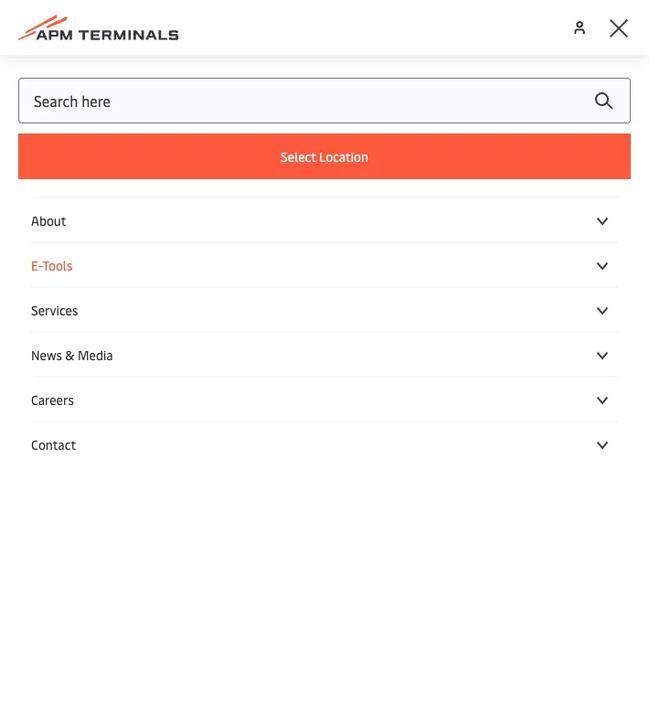 Task type: describe. For each thing, give the bounding box(es) containing it.
east
[[182, 317, 212, 337]]

e-
[[31, 256, 42, 273]]

view
[[146, 180, 177, 200]]

news & media button
[[31, 346, 618, 363]]

please
[[473, 180, 516, 200]]

& for media
[[65, 346, 75, 363]]

select location
[[281, 148, 369, 165]]

on
[[79, 202, 96, 222]]

gallery
[[29, 202, 76, 222]]

global home link
[[43, 59, 118, 77]]

contact
[[31, 435, 76, 453]]

inland services link
[[48, 434, 149, 454]]

america for latin america
[[85, 375, 140, 395]]

visit our image gallery on flickr
[[29, 180, 618, 222]]

<
[[34, 59, 40, 77]]

0 vertical spatial the
[[400, 180, 423, 200]]

quick
[[85, 249, 124, 271]]

news
[[31, 346, 62, 363]]

visit our image gallery on flickr link
[[29, 180, 618, 222]]

gallery quick links
[[29, 249, 162, 271]]

download
[[48, 180, 114, 200]]

0 vertical spatial gallery
[[117, 109, 206, 149]]

image gallery
[[29, 109, 206, 149]]

select location button
[[18, 134, 631, 179]]

services button
[[31, 301, 618, 318]]

north america link
[[48, 405, 145, 424]]

asia
[[48, 288, 76, 307]]

& for the
[[92, 317, 103, 337]]

visit
[[519, 180, 548, 200]]

europe
[[48, 346, 95, 366]]

africa
[[48, 317, 88, 337]]

< global home
[[34, 59, 118, 77]]

our inside "visit our image gallery on flickr"
[[552, 180, 574, 200]]

e-tools button
[[31, 256, 618, 273]]

location
[[319, 148, 369, 165]]

around
[[350, 180, 397, 200]]

about
[[31, 211, 66, 229]]

middle
[[132, 317, 179, 337]]

of
[[230, 180, 245, 200]]

latin america
[[48, 375, 140, 395]]

images
[[180, 180, 227, 200]]

news & media
[[31, 346, 113, 363]]

about button
[[31, 211, 618, 229]]



Task type: vqa. For each thing, say whether or not it's contained in the screenshot.
the right "3"
no



Task type: locate. For each thing, give the bounding box(es) containing it.
0 horizontal spatial our
[[248, 180, 271, 200]]

the left world,
[[400, 180, 423, 200]]

flickr
[[99, 202, 137, 222]]

tools
[[42, 256, 73, 273]]

None submit
[[576, 78, 631, 123]]

to
[[29, 180, 45, 200]]

media
[[78, 346, 113, 363]]

latin
[[48, 375, 82, 395]]

services
[[31, 301, 78, 318], [93, 434, 149, 454]]

2 our from the left
[[552, 180, 574, 200]]

careers button
[[31, 391, 618, 408]]

and
[[118, 180, 143, 200]]

1 vertical spatial &
[[65, 346, 75, 363]]

1 vertical spatial the
[[106, 317, 129, 337]]

north
[[48, 405, 87, 424]]

africa & the middle east link
[[48, 317, 212, 337]]

&
[[92, 317, 103, 337], [65, 346, 75, 363]]

america for north america
[[90, 405, 145, 424]]

1 horizontal spatial our
[[552, 180, 574, 200]]

operations
[[274, 180, 346, 200]]

europe link
[[48, 346, 95, 366]]

the up media on the left of the page
[[106, 317, 129, 337]]

links
[[128, 249, 162, 271]]

services down e-tools
[[31, 301, 78, 318]]

image
[[577, 180, 618, 200]]

0 vertical spatial &
[[92, 317, 103, 337]]

Global search search field
[[18, 78, 631, 123]]

0 horizontal spatial the
[[106, 317, 129, 337]]

gallery
[[117, 109, 206, 149], [29, 249, 81, 271]]

1 vertical spatial services
[[93, 434, 149, 454]]

& up media on the left of the page
[[92, 317, 103, 337]]

our right of
[[248, 180, 271, 200]]

& right news
[[65, 346, 75, 363]]

world,
[[426, 180, 470, 200]]

gallery up view
[[117, 109, 206, 149]]

north america
[[48, 405, 145, 424]]

1 horizontal spatial services
[[93, 434, 149, 454]]

e-tools
[[31, 256, 73, 273]]

1 our from the left
[[248, 180, 271, 200]]

0 horizontal spatial services
[[31, 301, 78, 318]]

0 horizontal spatial gallery
[[29, 249, 81, 271]]

our right visit
[[552, 180, 574, 200]]

the
[[400, 180, 423, 200], [106, 317, 129, 337]]

to download and view images of our operations around the world, please
[[29, 180, 519, 200]]

1 horizontal spatial gallery
[[117, 109, 206, 149]]

gallery up asia
[[29, 249, 81, 271]]

select
[[281, 148, 316, 165]]

1 horizontal spatial the
[[400, 180, 423, 200]]

services down north america link at the bottom of the page
[[93, 434, 149, 454]]

1 vertical spatial america
[[90, 405, 145, 424]]

contact button
[[31, 435, 618, 453]]

asia link
[[48, 288, 76, 307]]

image
[[29, 109, 109, 149]]

inland
[[48, 434, 90, 454]]

america up inland services link
[[90, 405, 145, 424]]

0 vertical spatial services
[[31, 301, 78, 318]]

0 vertical spatial america
[[85, 375, 140, 395]]

inland services
[[48, 434, 149, 454]]

africa & the middle east
[[48, 317, 212, 337]]

global
[[43, 59, 80, 77]]

america
[[85, 375, 140, 395], [90, 405, 145, 424]]

1 vertical spatial gallery
[[29, 249, 81, 271]]

america up north america
[[85, 375, 140, 395]]

our
[[248, 180, 271, 200], [552, 180, 574, 200]]

latin america link
[[48, 375, 140, 395]]

0 horizontal spatial &
[[65, 346, 75, 363]]

home
[[83, 59, 118, 77]]

1 horizontal spatial &
[[92, 317, 103, 337]]

careers
[[31, 391, 74, 408]]



